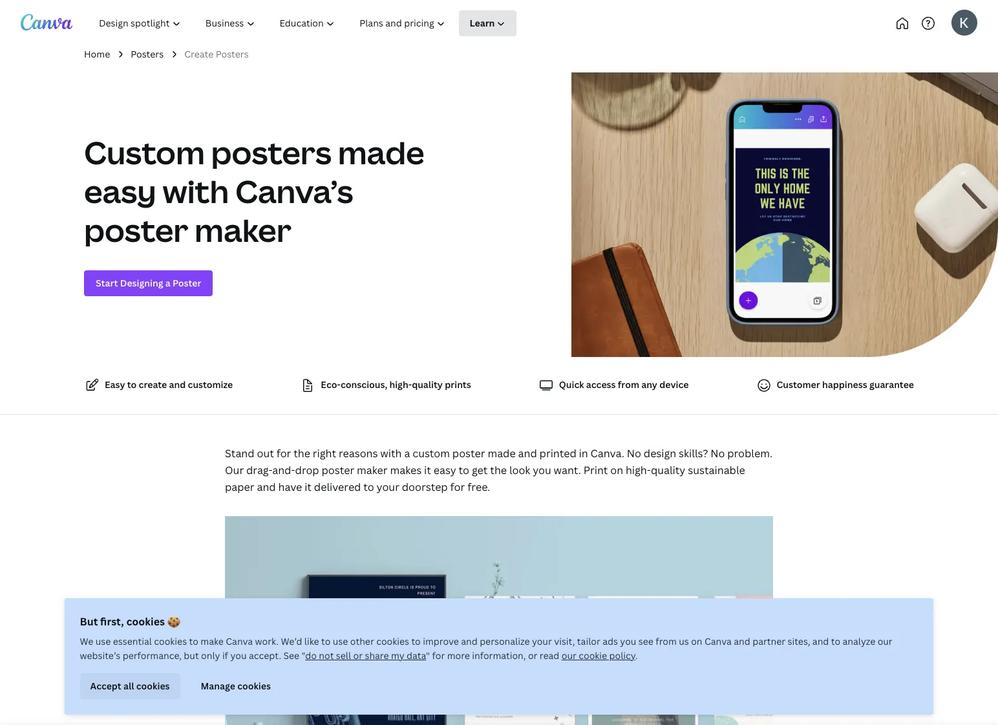 Task type: locate. For each thing, give the bounding box(es) containing it.
it
[[424, 463, 431, 477], [305, 480, 312, 494]]

printed
[[540, 447, 577, 461]]

and down drag-
[[257, 480, 276, 494]]

1 vertical spatial from
[[657, 635, 678, 648]]

0 vertical spatial it
[[424, 463, 431, 477]]

1 horizontal spatial made
[[488, 447, 516, 461]]

0 vertical spatial with
[[163, 170, 229, 212]]

to right like
[[322, 635, 331, 648]]

on
[[611, 463, 624, 477], [692, 635, 703, 648]]

1 use from the left
[[96, 635, 111, 648]]

you right look
[[533, 463, 552, 477]]

for down improve at bottom left
[[433, 650, 446, 662]]

sell
[[337, 650, 352, 662]]

on inside the we use essential cookies to make canva work. we'd like to use other cookies to improve and personalize your visit, tailor ads you see from us on canva and partner sites, and to analyze our website's performance, but only if you accept. see "
[[692, 635, 703, 648]]

1 horizontal spatial you
[[533, 463, 552, 477]]

canva right us
[[706, 635, 733, 648]]

or left read
[[529, 650, 538, 662]]

home
[[84, 48, 110, 60]]

canva.
[[591, 447, 625, 461]]

0 horizontal spatial on
[[611, 463, 624, 477]]

1 posters from the left
[[131, 48, 164, 60]]

1 vertical spatial quality
[[651, 463, 686, 477]]

0 horizontal spatial or
[[354, 650, 363, 662]]

high- right conscious,
[[390, 379, 412, 391]]

0 horizontal spatial posters
[[131, 48, 164, 60]]

poster
[[84, 209, 188, 251], [453, 447, 486, 461], [322, 463, 355, 477]]

1 vertical spatial our
[[562, 650, 577, 662]]

0 vertical spatial maker
[[195, 209, 292, 251]]

you up policy
[[621, 635, 637, 648]]

create
[[185, 48, 214, 60]]

1 vertical spatial easy
[[434, 463, 457, 477]]

and up look
[[519, 447, 537, 461]]

maker
[[195, 209, 292, 251], [357, 463, 388, 477]]

from inside the we use essential cookies to make canva work. we'd like to use other cookies to improve and personalize your visit, tailor ads you see from us on canva and partner sites, and to analyze our website's performance, but only if you accept. see "
[[657, 635, 678, 648]]

0 horizontal spatial for
[[277, 447, 291, 461]]

you inside stand out for the right reasons with a custom poster made and printed in canva. no design skills? no problem. our drag-and-drop poster maker makes it easy to get the look you want. print on high-quality sustainable paper and have it delivered to your doorstep for free.
[[533, 463, 552, 477]]

🍪
[[168, 615, 181, 629]]

1 horizontal spatial maker
[[357, 463, 388, 477]]

from left any
[[618, 379, 640, 391]]

1 horizontal spatial for
[[433, 650, 446, 662]]

but
[[184, 650, 199, 662]]

1 vertical spatial with
[[381, 447, 402, 461]]

2 " from the left
[[427, 650, 431, 662]]

2 use from the left
[[333, 635, 349, 648]]

1 " from the left
[[302, 650, 306, 662]]

1 horizontal spatial your
[[533, 635, 553, 648]]

no up sustainable
[[711, 447, 726, 461]]

for left the free.
[[451, 480, 465, 494]]

our right analyze
[[879, 635, 894, 648]]

we'd
[[281, 635, 303, 648]]

1 horizontal spatial high-
[[626, 463, 651, 477]]

you right if
[[231, 650, 247, 662]]

0 vertical spatial poster
[[84, 209, 188, 251]]

1 canva from the left
[[226, 635, 253, 648]]

quality down 'design'
[[651, 463, 686, 477]]

custom
[[413, 447, 450, 461]]

on down the canva.
[[611, 463, 624, 477]]

1 horizontal spatial "
[[427, 650, 431, 662]]

our inside the we use essential cookies to make canva work. we'd like to use other cookies to improve and personalize your visit, tailor ads you see from us on canva and partner sites, and to analyze our website's performance, but only if you accept. see "
[[879, 635, 894, 648]]

" right the see
[[302, 650, 306, 662]]

1 horizontal spatial or
[[529, 650, 538, 662]]

from left us
[[657, 635, 678, 648]]

poster inside the custom posters made easy with canva's poster maker
[[84, 209, 188, 251]]

0 horizontal spatial easy
[[84, 170, 156, 212]]

1 horizontal spatial use
[[333, 635, 349, 648]]

1 horizontal spatial easy
[[434, 463, 457, 477]]

to left get
[[459, 463, 470, 477]]

canva up if
[[226, 635, 253, 648]]

1 horizontal spatial no
[[711, 447, 726, 461]]

use
[[96, 635, 111, 648], [333, 635, 349, 648]]

2 vertical spatial you
[[231, 650, 247, 662]]

custom posters made easy with canva's poster maker
[[84, 132, 425, 251]]

cookies up 'essential'
[[127, 615, 165, 629]]

1 horizontal spatial poster
[[322, 463, 355, 477]]

our cookie policy link
[[562, 650, 636, 662]]

your
[[377, 480, 400, 494], [533, 635, 553, 648]]

1 horizontal spatial our
[[879, 635, 894, 648]]

doorstep
[[402, 480, 448, 494]]

0 horizontal spatial maker
[[195, 209, 292, 251]]

policy
[[610, 650, 636, 662]]

sustainable
[[689, 463, 746, 477]]

quality left prints
[[412, 379, 443, 391]]

0 vertical spatial from
[[618, 379, 640, 391]]

0 horizontal spatial use
[[96, 635, 111, 648]]

drag-
[[246, 463, 273, 477]]

1 vertical spatial poster
[[453, 447, 486, 461]]

2 or from the left
[[529, 650, 538, 662]]

canva
[[226, 635, 253, 648], [706, 635, 733, 648]]

0 vertical spatial our
[[879, 635, 894, 648]]

cookies right all
[[137, 680, 170, 692]]

0 vertical spatial your
[[377, 480, 400, 494]]

personalize
[[480, 635, 530, 648]]

no
[[627, 447, 642, 461], [711, 447, 726, 461]]

1 vertical spatial on
[[692, 635, 703, 648]]

posters right home
[[131, 48, 164, 60]]

performance,
[[123, 650, 182, 662]]

for
[[277, 447, 291, 461], [451, 480, 465, 494], [433, 650, 446, 662]]

or
[[354, 650, 363, 662], [529, 650, 538, 662]]

0 horizontal spatial made
[[338, 132, 425, 174]]

1 horizontal spatial from
[[657, 635, 678, 648]]

no left 'design'
[[627, 447, 642, 461]]

0 vertical spatial you
[[533, 463, 552, 477]]

posters
[[211, 132, 332, 174]]

1 horizontal spatial posters
[[216, 48, 249, 60]]

to
[[127, 379, 137, 391], [459, 463, 470, 477], [364, 480, 374, 494], [190, 635, 199, 648], [322, 635, 331, 648], [412, 635, 421, 648], [832, 635, 841, 648]]

our down visit,
[[562, 650, 577, 662]]

in
[[579, 447, 589, 461]]

high- inside stand out for the right reasons with a custom poster made and printed in canva. no design skills? no problem. our drag-and-drop poster maker makes it easy to get the look you want. print on high-quality sustainable paper and have it delivered to your doorstep for free.
[[626, 463, 651, 477]]

maker inside stand out for the right reasons with a custom poster made and printed in canva. no design skills? no problem. our drag-and-drop poster maker makes it easy to get the look you want. print on high-quality sustainable paper and have it delivered to your doorstep for free.
[[357, 463, 388, 477]]

0 vertical spatial made
[[338, 132, 425, 174]]

2 no from the left
[[711, 447, 726, 461]]

0 horizontal spatial you
[[231, 650, 247, 662]]

1 vertical spatial for
[[451, 480, 465, 494]]

0 horizontal spatial poster
[[84, 209, 188, 251]]

to up 'but'
[[190, 635, 199, 648]]

1 horizontal spatial with
[[381, 447, 402, 461]]

it down drop
[[305, 480, 312, 494]]

manage cookies
[[201, 680, 271, 692]]

1 vertical spatial made
[[488, 447, 516, 461]]

2 horizontal spatial for
[[451, 480, 465, 494]]

1 no from the left
[[627, 447, 642, 461]]

it up doorstep
[[424, 463, 431, 477]]

1 vertical spatial you
[[621, 635, 637, 648]]

made inside the custom posters made easy with canva's poster maker
[[338, 132, 425, 174]]

and right sites,
[[813, 635, 830, 648]]

high- down 'design'
[[626, 463, 651, 477]]

the right get
[[491, 463, 507, 477]]

or right sell
[[354, 650, 363, 662]]

0 horizontal spatial "
[[302, 650, 306, 662]]

0 vertical spatial on
[[611, 463, 624, 477]]

cookies down accept.
[[238, 680, 271, 692]]

0 horizontal spatial the
[[294, 447, 311, 461]]

see
[[639, 635, 654, 648]]

with inside stand out for the right reasons with a custom poster made and printed in canva. no design skills? no problem. our drag-and-drop poster maker makes it easy to get the look you want. print on high-quality sustainable paper and have it delivered to your doorstep for free.
[[381, 447, 402, 461]]

0 horizontal spatial our
[[562, 650, 577, 662]]

2 vertical spatial for
[[433, 650, 446, 662]]

for up and-
[[277, 447, 291, 461]]

use up sell
[[333, 635, 349, 648]]

conscious,
[[341, 379, 388, 391]]

1 vertical spatial maker
[[357, 463, 388, 477]]

" down improve at bottom left
[[427, 650, 431, 662]]

1 horizontal spatial quality
[[651, 463, 686, 477]]

cookies
[[127, 615, 165, 629], [154, 635, 187, 648], [377, 635, 410, 648], [137, 680, 170, 692], [238, 680, 271, 692]]

from
[[618, 379, 640, 391], [657, 635, 678, 648]]

posters right "create"
[[216, 48, 249, 60]]

2 vertical spatial poster
[[322, 463, 355, 477]]

2 horizontal spatial poster
[[453, 447, 486, 461]]

quality
[[412, 379, 443, 391], [651, 463, 686, 477]]

customer happiness guarantee
[[777, 379, 915, 391]]

1 vertical spatial high-
[[626, 463, 651, 477]]

our
[[879, 635, 894, 648], [562, 650, 577, 662]]

free.
[[468, 480, 491, 494]]

use up the website's
[[96, 635, 111, 648]]

delivered
[[314, 480, 361, 494]]

made inside stand out for the right reasons with a custom poster made and printed in canva. no design skills? no problem. our drag-and-drop poster maker makes it easy to get the look you want. print on high-quality sustainable paper and have it delivered to your doorstep for free.
[[488, 447, 516, 461]]

0 vertical spatial easy
[[84, 170, 156, 212]]

1 vertical spatial it
[[305, 480, 312, 494]]

your down makes
[[377, 480, 400, 494]]

posters
[[131, 48, 164, 60], [216, 48, 249, 60]]

quick
[[560, 379, 585, 391]]

0 horizontal spatial canva
[[226, 635, 253, 648]]

1 horizontal spatial canva
[[706, 635, 733, 648]]

0 vertical spatial high-
[[390, 379, 412, 391]]

0 horizontal spatial your
[[377, 480, 400, 494]]

1 horizontal spatial it
[[424, 463, 431, 477]]

your up read
[[533, 635, 553, 648]]

made
[[338, 132, 425, 174], [488, 447, 516, 461]]

to up data
[[412, 635, 421, 648]]

0 vertical spatial for
[[277, 447, 291, 461]]

easy
[[84, 170, 156, 212], [434, 463, 457, 477]]

only
[[202, 650, 221, 662]]

on right us
[[692, 635, 703, 648]]

poster image
[[225, 516, 774, 725]]

problem.
[[728, 447, 773, 461]]

0 horizontal spatial no
[[627, 447, 642, 461]]

work.
[[256, 635, 279, 648]]

0 horizontal spatial quality
[[412, 379, 443, 391]]

easy inside stand out for the right reasons with a custom poster made and printed in canva. no design skills? no problem. our drag-and-drop poster maker makes it easy to get the look you want. print on high-quality sustainable paper and have it delivered to your doorstep for free.
[[434, 463, 457, 477]]

0 vertical spatial the
[[294, 447, 311, 461]]

2 canva from the left
[[706, 635, 733, 648]]

essential
[[113, 635, 152, 648]]

1 horizontal spatial on
[[692, 635, 703, 648]]

0 horizontal spatial with
[[163, 170, 229, 212]]

1 vertical spatial your
[[533, 635, 553, 648]]

the up drop
[[294, 447, 311, 461]]

website's
[[80, 650, 121, 662]]

cookies inside 'button'
[[238, 680, 271, 692]]

1 horizontal spatial the
[[491, 463, 507, 477]]

you
[[533, 463, 552, 477], [621, 635, 637, 648], [231, 650, 247, 662]]



Task type: describe. For each thing, give the bounding box(es) containing it.
design
[[644, 447, 677, 461]]

have
[[279, 480, 302, 494]]

on inside stand out for the right reasons with a custom poster made and printed in canva. no design skills? no problem. our drag-and-drop poster maker makes it easy to get the look you want. print on high-quality sustainable paper and have it delivered to your doorstep for free.
[[611, 463, 624, 477]]

analyze
[[844, 635, 876, 648]]

0 horizontal spatial high-
[[390, 379, 412, 391]]

manage cookies button
[[191, 673, 282, 699]]

device
[[660, 379, 689, 391]]

create
[[139, 379, 167, 391]]

my
[[392, 650, 405, 662]]

access
[[587, 379, 616, 391]]

tailor
[[578, 635, 601, 648]]

share
[[365, 650, 389, 662]]

custom
[[84, 132, 205, 174]]

and left partner
[[735, 635, 751, 648]]

easy inside the custom posters made easy with canva's poster maker
[[84, 170, 156, 212]]

right
[[313, 447, 336, 461]]

accept
[[91, 680, 122, 692]]

makes
[[390, 463, 422, 477]]

get
[[472, 463, 488, 477]]

home link
[[84, 47, 110, 62]]

happiness
[[823, 379, 868, 391]]

information,
[[473, 650, 527, 662]]

to right easy on the left
[[127, 379, 137, 391]]

improve
[[424, 635, 460, 648]]

out
[[257, 447, 274, 461]]

visit,
[[555, 635, 576, 648]]

2 posters from the left
[[216, 48, 249, 60]]

prints
[[445, 379, 471, 391]]

if
[[223, 650, 229, 662]]

paper
[[225, 480, 255, 494]]

canva's
[[235, 170, 353, 212]]

cookie
[[580, 650, 608, 662]]

1 or from the left
[[354, 650, 363, 662]]

first,
[[101, 615, 124, 629]]

stand
[[225, 447, 255, 461]]

your inside the we use essential cookies to make canva work. we'd like to use other cookies to improve and personalize your visit, tailor ads you see from us on canva and partner sites, and to analyze our website's performance, but only if you accept. see "
[[533, 635, 553, 648]]

quick access from any device
[[560, 379, 689, 391]]

customize
[[188, 379, 233, 391]]

top level navigation element
[[88, 10, 561, 36]]

with inside the custom posters made easy with canva's poster maker
[[163, 170, 229, 212]]

easy to create and customize
[[105, 379, 233, 391]]

manage
[[201, 680, 236, 692]]

more
[[448, 650, 471, 662]]

sites,
[[789, 635, 811, 648]]

do
[[306, 650, 317, 662]]

but first, cookies 🍪
[[80, 615, 181, 629]]

and-
[[273, 463, 295, 477]]

to left analyze
[[832, 635, 841, 648]]

eco-conscious, high-quality prints
[[321, 379, 471, 391]]

guarantee
[[870, 379, 915, 391]]

reasons
[[339, 447, 378, 461]]

make
[[201, 635, 224, 648]]

all
[[124, 680, 135, 692]]

our
[[225, 463, 244, 477]]

quality inside stand out for the right reasons with a custom poster made and printed in canva. no design skills? no problem. our drag-and-drop poster maker makes it easy to get the look you want. print on high-quality sustainable paper and have it delivered to your doorstep for free.
[[651, 463, 686, 477]]

0 horizontal spatial it
[[305, 480, 312, 494]]

cookies inside button
[[137, 680, 170, 692]]

0 vertical spatial quality
[[412, 379, 443, 391]]

drop
[[295, 463, 319, 477]]

and up the do not sell or share my data " for more information, or read our cookie policy .
[[462, 635, 478, 648]]

and right create
[[169, 379, 186, 391]]

posters link
[[131, 47, 164, 62]]

accept all cookies button
[[80, 673, 181, 699]]

a
[[405, 447, 410, 461]]

read
[[540, 650, 560, 662]]

we
[[80, 635, 94, 648]]

" inside the we use essential cookies to make canva work. we'd like to use other cookies to improve and personalize your visit, tailor ads you see from us on canva and partner sites, and to analyze our website's performance, but only if you accept. see "
[[302, 650, 306, 662]]

but
[[80, 615, 98, 629]]

data
[[407, 650, 427, 662]]

look
[[510, 463, 531, 477]]

customer
[[777, 379, 821, 391]]

ads
[[603, 635, 619, 648]]

us
[[680, 635, 690, 648]]

not
[[319, 650, 334, 662]]

partner
[[754, 635, 786, 648]]

stand out for the right reasons with a custom poster made and printed in canva. no design skills? no problem. our drag-and-drop poster maker makes it easy to get the look you want. print on high-quality sustainable paper and have it delivered to your doorstep for free.
[[225, 447, 773, 494]]

we use essential cookies to make canva work. we'd like to use other cookies to improve and personalize your visit, tailor ads you see from us on canva and partner sites, and to analyze our website's performance, but only if you accept. see "
[[80, 635, 894, 662]]

any
[[642, 379, 658, 391]]

want.
[[554, 463, 582, 477]]

eco-
[[321, 379, 341, 391]]

accept.
[[249, 650, 282, 662]]

do not sell or share my data " for more information, or read our cookie policy .
[[306, 650, 638, 662]]

0 horizontal spatial from
[[618, 379, 640, 391]]

2 horizontal spatial you
[[621, 635, 637, 648]]

create posters
[[185, 48, 249, 60]]

cookies down 🍪
[[154, 635, 187, 648]]

print
[[584, 463, 608, 477]]

cookies up my
[[377, 635, 410, 648]]

1 vertical spatial the
[[491, 463, 507, 477]]

skills?
[[679, 447, 709, 461]]

maker inside the custom posters made easy with canva's poster maker
[[195, 209, 292, 251]]

to right delivered
[[364, 480, 374, 494]]

like
[[305, 635, 320, 648]]

see
[[284, 650, 300, 662]]

your inside stand out for the right reasons with a custom poster made and printed in canva. no design skills? no problem. our drag-and-drop poster maker makes it easy to get the look you want. print on high-quality sustainable paper and have it delivered to your doorstep for free.
[[377, 480, 400, 494]]

.
[[636, 650, 638, 662]]

do not sell or share my data link
[[306, 650, 427, 662]]

other
[[351, 635, 375, 648]]

accept all cookies
[[91, 680, 170, 692]]

easy
[[105, 379, 125, 391]]



Task type: vqa. For each thing, say whether or not it's contained in the screenshot.
Customer at the right bottom of page
yes



